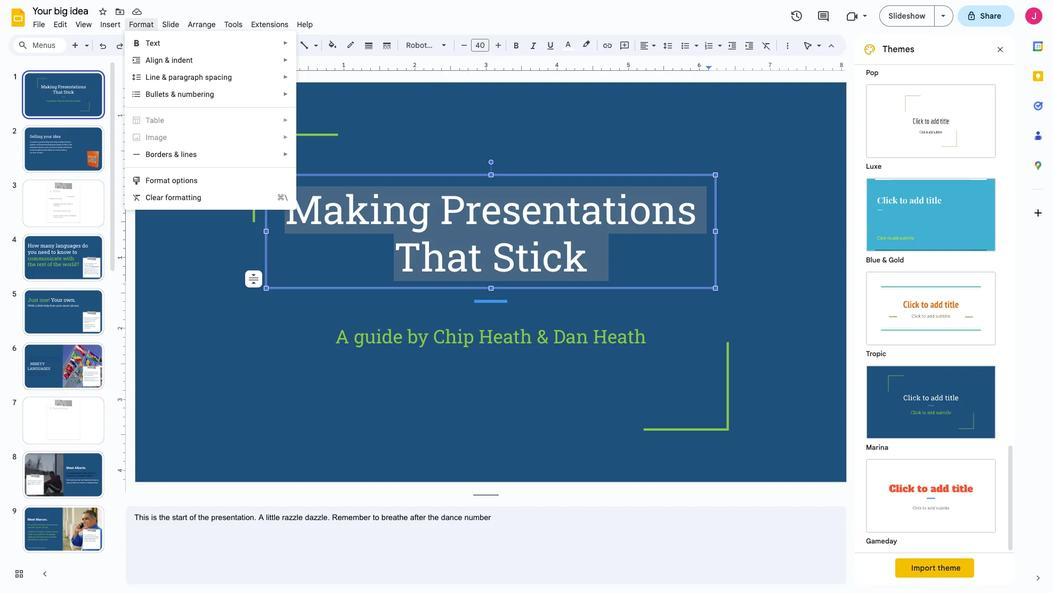 Task type: describe. For each thing, give the bounding box(es) containing it.
format for format
[[129, 20, 154, 29]]

► for borders & lines
[[283, 151, 288, 157]]

extensions
[[251, 20, 289, 29]]

file menu item
[[29, 18, 49, 31]]

option inside themes application
[[245, 271, 262, 288]]

help menu item
[[293, 18, 317, 31]]

m
[[148, 133, 154, 142]]

roboto slab
[[406, 41, 448, 50]]

presentation options image
[[941, 15, 945, 17]]

themes
[[883, 44, 915, 55]]

pop
[[866, 68, 879, 77]]

extensions menu item
[[247, 18, 293, 31]]

gameday
[[866, 537, 897, 546]]

⌘backslash element
[[264, 192, 288, 203]]

Gameday radio
[[861, 454, 1002, 548]]

highlight color image
[[580, 38, 592, 51]]

Star checkbox
[[95, 4, 110, 19]]

text s element
[[146, 39, 163, 47]]

c lear formatting
[[146, 193, 201, 202]]

2 ► from the top
[[283, 57, 288, 63]]

marina
[[866, 443, 889, 453]]

table 2 element
[[146, 116, 167, 125]]

lear
[[151, 193, 163, 202]]

import theme button
[[896, 559, 974, 578]]

⌘\
[[277, 193, 288, 202]]

Font size field
[[471, 39, 494, 54]]

edit
[[54, 20, 67, 29]]

menu bar inside menu bar banner
[[29, 14, 317, 31]]

borders & lines q element
[[146, 150, 200, 159]]

mode and view toolbar
[[800, 35, 840, 56]]

slide
[[162, 20, 179, 29]]

spacing
[[205, 73, 232, 82]]

c
[[146, 193, 151, 202]]

slideshow
[[889, 11, 926, 21]]

menu item inside menu
[[125, 129, 296, 146]]

lines
[[181, 150, 197, 159]]

a
[[146, 56, 151, 64]]

bulle t s & numbering
[[146, 90, 214, 99]]

roboto
[[406, 41, 431, 50]]

text color image
[[562, 38, 574, 51]]

arrange menu item
[[184, 18, 220, 31]]

view menu item
[[71, 18, 96, 31]]

border color: transparent image
[[345, 38, 357, 52]]

Font size text field
[[472, 39, 489, 52]]

a lign & indent
[[146, 56, 193, 64]]

shrink text on overflow image
[[246, 272, 261, 287]]

import
[[912, 564, 936, 574]]

& right lign
[[165, 56, 170, 64]]

lign
[[151, 56, 163, 64]]

arrange
[[188, 20, 216, 29]]

text
[[146, 39, 160, 47]]

Pop radio
[[861, 0, 1002, 79]]

slide menu item
[[158, 18, 184, 31]]

navigation inside themes application
[[0, 60, 117, 594]]

format for format options
[[146, 176, 170, 185]]

Menus field
[[13, 38, 67, 53]]

3 ► from the top
[[283, 74, 288, 80]]

image m element
[[146, 133, 170, 142]]

menu inside themes application
[[125, 31, 296, 210]]

borders
[[146, 150, 172, 159]]

borders & lines
[[146, 150, 197, 159]]

options
[[172, 176, 198, 185]]

Luxe radio
[[861, 79, 1002, 173]]

main toolbar
[[38, 0, 796, 503]]

view
[[76, 20, 92, 29]]

ine
[[150, 73, 160, 82]]

& right ine
[[162, 73, 167, 82]]

share button
[[958, 5, 1015, 27]]



Task type: vqa. For each thing, say whether or not it's contained in the screenshot.
OUTLINE
no



Task type: locate. For each thing, give the bounding box(es) containing it.
clear formatting c element
[[146, 193, 205, 202]]

new slide with layout image
[[82, 38, 89, 42]]

menu containing text
[[125, 31, 296, 210]]

line & paragraph spacing image
[[662, 38, 674, 53]]

l ine & paragraph spacing
[[146, 73, 232, 82]]

& right s
[[171, 90, 176, 99]]

► inside menu item
[[283, 134, 288, 140]]

& left lines
[[174, 150, 179, 159]]

share
[[981, 11, 1002, 21]]

Blue & Gold radio
[[861, 173, 1002, 267]]

paragraph
[[169, 73, 203, 82]]

slab
[[433, 41, 448, 50]]

► for bulle
[[283, 91, 288, 97]]

fill color: transparent image
[[326, 38, 339, 52]]

insert
[[100, 20, 121, 29]]

tools menu item
[[220, 18, 247, 31]]

format up text
[[129, 20, 154, 29]]

numbering
[[178, 90, 214, 99]]

menu
[[125, 31, 296, 210]]

format options \ element
[[146, 176, 201, 185]]

border dash option
[[381, 38, 393, 53]]

option group inside the themes section
[[855, 0, 1006, 553]]

blue & gold
[[866, 256, 904, 265]]

table menu item
[[125, 112, 296, 129]]

5 ► from the top
[[283, 117, 288, 123]]

align & indent a element
[[146, 56, 196, 64]]

tools
[[224, 20, 243, 29]]

menu bar containing file
[[29, 14, 317, 31]]

menu bar banner
[[0, 0, 1053, 594]]

insert menu item
[[96, 18, 125, 31]]

gold
[[889, 256, 904, 265]]

option
[[245, 271, 262, 288]]

line & paragraph spacing l element
[[146, 73, 235, 82]]

indent
[[172, 56, 193, 64]]

table
[[146, 116, 164, 125]]

luxe
[[866, 162, 882, 171]]

4 ► from the top
[[283, 91, 288, 97]]

6 ► from the top
[[283, 134, 288, 140]]

&
[[165, 56, 170, 64], [162, 73, 167, 82], [171, 90, 176, 99], [174, 150, 179, 159], [882, 256, 887, 265]]

border weight option
[[363, 38, 375, 53]]

bullets & numbering t element
[[146, 90, 217, 99]]

menu item containing i
[[125, 129, 296, 146]]

1 vertical spatial format
[[146, 176, 170, 185]]

help
[[297, 20, 313, 29]]

themes section
[[855, 0, 1015, 585]]

& inside radio
[[882, 256, 887, 265]]

► inside table menu item
[[283, 117, 288, 123]]

format inside menu item
[[129, 20, 154, 29]]

Tropic radio
[[861, 267, 1002, 360]]

Marina radio
[[861, 360, 1002, 454]]

0 vertical spatial format
[[129, 20, 154, 29]]

file
[[33, 20, 45, 29]]

option group containing pop
[[855, 0, 1006, 553]]

import theme
[[912, 564, 961, 574]]

►
[[283, 40, 288, 46], [283, 57, 288, 63], [283, 74, 288, 80], [283, 91, 288, 97], [283, 117, 288, 123], [283, 134, 288, 140], [283, 151, 288, 157]]

age
[[154, 133, 167, 142]]

i m age
[[146, 133, 167, 142]]

formatting
[[165, 193, 201, 202]]

tab list
[[1023, 31, 1053, 564]]

menu bar
[[29, 14, 317, 31]]

edit menu item
[[49, 18, 71, 31]]

s
[[165, 90, 169, 99]]

format options
[[146, 176, 198, 185]]

blue
[[866, 256, 881, 265]]

Rename text field
[[29, 4, 94, 17]]

7 ► from the top
[[283, 151, 288, 157]]

select line image
[[311, 38, 318, 42]]

► for i
[[283, 134, 288, 140]]

format
[[129, 20, 154, 29], [146, 176, 170, 185]]

slideshow button
[[880, 5, 935, 27]]

tab list inside menu bar banner
[[1023, 31, 1053, 564]]

option group
[[855, 0, 1006, 553]]

1 ► from the top
[[283, 40, 288, 46]]

► for table
[[283, 117, 288, 123]]

navigation
[[0, 60, 117, 594]]

font list. roboto slab selected. option
[[406, 38, 448, 53]]

bulle
[[146, 90, 162, 99]]

format menu item
[[125, 18, 158, 31]]

i
[[146, 133, 148, 142]]

tropic
[[866, 350, 886, 359]]

t
[[162, 90, 165, 99]]

& right blue
[[882, 256, 887, 265]]

format up lear at the top of page
[[146, 176, 170, 185]]

l
[[146, 73, 150, 82]]

theme
[[938, 564, 961, 574]]

menu item
[[125, 129, 296, 146]]

► for text
[[283, 40, 288, 46]]

themes application
[[0, 0, 1053, 594]]



